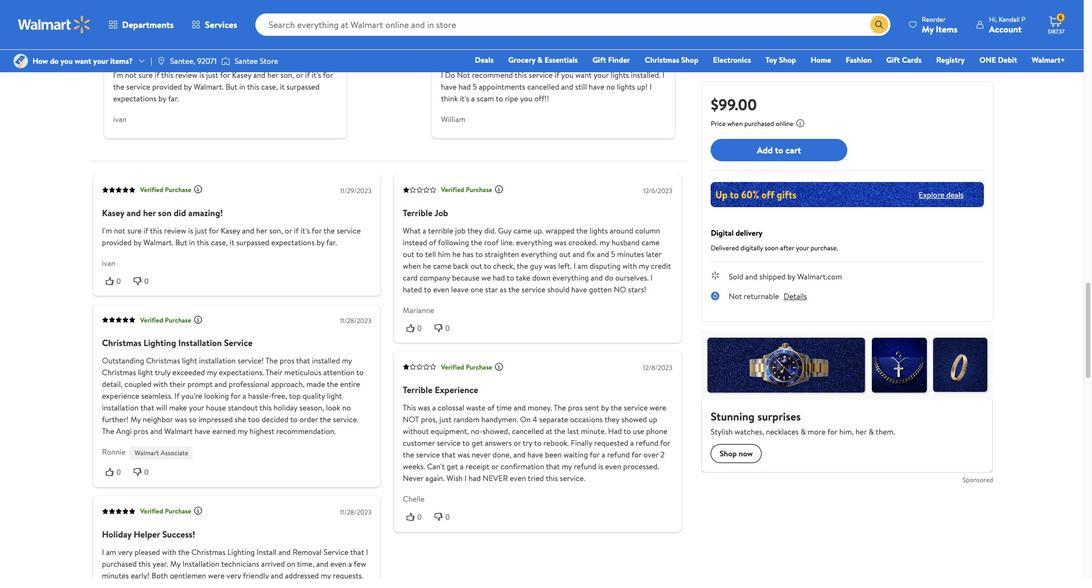 Task type: locate. For each thing, give the bounding box(es) containing it.
grocery
[[509, 54, 536, 66]]

is down "92071"
[[199, 69, 204, 80]]

sold and shipped by walmart.com
[[729, 271, 843, 282]]

line.
[[501, 237, 514, 248]]

2 11/28/2023 from the top
[[340, 507, 371, 517]]

my inside this was a colossal waste of time and money.  the pros sent by the service were not pros, just random handymen.  on 4 separate occasions they showed up without equipment, no-showed, cancelled at the last minute. had to use phone customer service to get answers or try to rebook. finally requested a refund for the service that was never done, and have been waiting for a refund for over 2 weeks.  can't get a receipt or confirmation that my refund is even processed. never again.  wish i had never even tried this service.
[[562, 461, 572, 472]]

outstanding christmas light installation service! the pros that installed my christmas light truly exceeded my expectations. their meticulous attention to detail, coupled with their prompt and professional approach, made the entire experience seamless. if you're looking for a hassle-free, top quality light installation that will make your house standout this holiday season, look no further! my neighbor was so impressed she too decided to order the service. the angi pros and walmart have earned my highest recommendation.
[[102, 355, 364, 437]]

with up ourselves.
[[623, 260, 637, 271]]

1 horizontal spatial shop
[[779, 54, 797, 66]]

verified purchase up success!
[[140, 506, 191, 516]]

deals link
[[470, 54, 499, 66]]

0 vertical spatial were
[[650, 402, 667, 413]]

0 vertical spatial walmart
[[164, 426, 193, 437]]

0 vertical spatial just
[[206, 69, 218, 80]]

amazing! inside kasey and her son did amazing! i'm not sure if this review is just for kasey and her son, or if it's for the service provided by walmart. but in this case, it surpassed expectations by far.
[[199, 53, 234, 65]]

pros inside this was a colossal waste of time and money.  the pros sent by the service were not pros, just random handymen.  on 4 separate occasions they showed up without equipment, no-showed, cancelled at the last minute. had to use phone customer service to get answers or try to rebook. finally requested a refund for the service that was never done, and have been waiting for a refund for over 2 weeks.  can't get a receipt or confirmation that my refund is even processed. never again.  wish i had never even tried this service.
[[568, 402, 583, 413]]

gift for gift finder
[[593, 54, 607, 66]]

i'm
[[113, 69, 123, 80], [102, 225, 112, 236]]

verified for lighting
[[140, 315, 163, 325]]

0 vertical spatial son
[[169, 53, 183, 65]]

0 vertical spatial cancelled
[[527, 81, 559, 92]]

0 vertical spatial but
[[225, 81, 237, 92]]

am down holiday on the bottom of the page
[[106, 546, 116, 558]]

want left items?
[[75, 55, 91, 67]]

0 horizontal spatial gift
[[593, 54, 607, 66]]

walmart left associate
[[134, 448, 159, 458]]

2 vertical spatial lights
[[590, 225, 608, 236]]

later
[[646, 248, 662, 260]]

0 horizontal spatial provided
[[102, 237, 132, 248]]

am down fix
[[578, 260, 588, 271]]

have down try
[[528, 449, 543, 460]]

installation up "gentlemen"
[[182, 558, 219, 569]]

6 for 6 customers found this helpful
[[432, 3, 436, 14]]

2 terrible from the top
[[403, 384, 433, 396]]

my down she
[[237, 426, 248, 437]]

legal information image
[[796, 119, 805, 128]]

installed
[[312, 355, 340, 366]]

verified
[[151, 31, 174, 41], [479, 31, 502, 41], [140, 185, 163, 194], [441, 185, 464, 194], [140, 315, 163, 325], [441, 362, 464, 372], [140, 506, 163, 516]]

2 shop from the left
[[779, 54, 797, 66]]

my up prompt
[[207, 367, 217, 378]]

6 inside 6 $187.37
[[1060, 12, 1063, 22]]

1 vertical spatial did
[[174, 206, 186, 219]]

their
[[169, 379, 185, 390]]

1 horizontal spatial 5
[[611, 248, 615, 260]]

kasey inside i'm not sure if this review is just for kasey and her son, or if it's for the service provided by walmart. but in this case, it surpassed expectations by far.
[[221, 225, 240, 236]]

lights down finder
[[611, 69, 629, 80]]

quality
[[302, 390, 325, 402]]

purchase up kasey and her son did amazing!
[[165, 185, 191, 194]]

 image
[[221, 55, 230, 67], [157, 57, 166, 66]]

if
[[155, 69, 159, 80], [305, 69, 310, 80], [555, 69, 559, 80], [143, 225, 148, 236], [294, 225, 299, 236]]

amazing! left santee
[[199, 53, 234, 65]]

tell
[[425, 248, 436, 260]]

1 vertical spatial pros
[[568, 402, 583, 413]]

son
[[169, 53, 183, 65], [158, 206, 171, 219]]

just down kasey and her son did amazing!
[[195, 225, 207, 236]]

review inside i'm not sure if this review is just for kasey and her son, or if it's for the service provided by walmart. but in this case, it surpassed expectations by far.
[[164, 225, 186, 236]]

verified purchase information image for terrible job
[[495, 185, 504, 194]]

this inside don't waste your money!!! i do not recommend this service if you want your lights installed. i have had 5 appointments cancelled and still have no lights up! i think it's a scam to ripe you off!!
[[515, 69, 527, 80]]

standout
[[228, 402, 258, 413]]

pros up occasions
[[568, 402, 583, 413]]

5
[[473, 81, 477, 92], [611, 248, 615, 260]]

1 horizontal spatial do
[[605, 272, 614, 283]]

purchase left verified purchase information image at left bottom
[[165, 506, 191, 516]]

to left tell
[[416, 248, 424, 260]]

1 horizontal spatial service.
[[560, 473, 585, 484]]

1 horizontal spatial my
[[170, 558, 180, 569]]

sure inside i'm not sure if this review is just for kasey and her son, or if it's for the service provided by walmart. but in this case, it surpassed expectations by far.
[[127, 225, 141, 236]]

1 vertical spatial minutes
[[102, 570, 129, 580]]

1 vertical spatial in
[[189, 237, 195, 248]]

do
[[50, 55, 59, 67], [605, 272, 614, 283]]

1 vertical spatial walmart.
[[143, 237, 173, 248]]

is inside kasey and her son did amazing! i'm not sure if this review is just for kasey and her son, or if it's for the service provided by walmart. but in this case, it surpassed expectations by far.
[[199, 69, 204, 80]]

that inside i am very pleased with the christmas lighting install and removal service that i purchased this year.  my installation technicians arrived on time, and even a few minutes early! both gentlemen were very friendly and addressed my request
[[350, 546, 364, 558]]

1 vertical spatial walmart
[[134, 448, 159, 458]]

want
[[75, 55, 91, 67], [576, 69, 592, 80]]

minutes inside i am very pleased with the christmas lighting install and removal service that i purchased this year.  my installation technicians arrived on time, and even a few minutes early! both gentlemen were very friendly and addressed my request
[[102, 570, 129, 580]]

1 horizontal spatial walmart.
[[194, 81, 224, 92]]

1 vertical spatial he
[[423, 260, 431, 271]]

2 horizontal spatial you
[[561, 69, 574, 80]]

0 vertical spatial light
[[182, 355, 197, 366]]

came
[[514, 225, 532, 236], [642, 237, 660, 248], [433, 260, 451, 271]]

purchase.
[[811, 243, 839, 253]]

verified purchase for lighting
[[140, 315, 191, 325]]

a right "what"
[[423, 225, 426, 236]]

refund up over
[[636, 438, 659, 449]]

0 vertical spatial not
[[457, 69, 470, 80]]

requested
[[594, 438, 629, 449]]

santee
[[235, 55, 258, 67]]

6 customers found this helpful
[[432, 3, 535, 14]]

verified for job
[[441, 185, 464, 194]]

came left up.
[[514, 225, 532, 236]]

0 vertical spatial he
[[452, 248, 461, 260]]

seamless.
[[141, 390, 172, 402]]

my right "addressed"
[[321, 570, 331, 580]]

star
[[485, 284, 498, 295]]

1 horizontal spatial provided
[[152, 81, 182, 92]]

verified up kasey and her son did amazing!
[[140, 185, 163, 194]]

verified purchase information image up time
[[495, 362, 504, 371]]

0 vertical spatial far.
[[168, 93, 179, 104]]

verified purchase information image up christmas lighting installation service
[[193, 315, 202, 324]]

everything down up.
[[516, 237, 553, 248]]

verified purchase up experience
[[441, 362, 492, 372]]

weeks.
[[403, 461, 425, 472]]

even down requested
[[605, 461, 622, 472]]

were
[[650, 402, 667, 413], [208, 570, 225, 580]]

have right still
[[589, 81, 605, 92]]

1 vertical spatial 5
[[611, 248, 615, 260]]

1 vertical spatial i'm
[[102, 225, 112, 236]]

vs
[[383, 21, 396, 36]]

have down the so
[[194, 426, 210, 437]]

exceeded
[[172, 367, 205, 378]]

when right price
[[728, 119, 743, 128]]

to right has
[[476, 248, 483, 260]]

did inside kasey and her son did amazing! i'm not sure if this review is just for kasey and her son, or if it's for the service provided by walmart. but in this case, it surpassed expectations by far.
[[185, 53, 197, 65]]

essentials
[[545, 54, 578, 66]]

0 vertical spatial review
[[175, 69, 197, 80]]

0 vertical spatial purchased
[[745, 119, 775, 128]]

0 horizontal spatial is
[[188, 225, 193, 236]]

verified purchase for job
[[441, 185, 492, 194]]

to
[[496, 93, 503, 104], [776, 144, 784, 156], [416, 248, 424, 260], [476, 248, 483, 260], [484, 260, 491, 271], [507, 272, 514, 283], [424, 284, 431, 295], [356, 367, 364, 378], [290, 414, 298, 425], [624, 426, 631, 437], [463, 438, 470, 449], [534, 438, 542, 449]]

1 horizontal spatial 6
[[1060, 12, 1063, 22]]

1 horizontal spatial is
[[199, 69, 204, 80]]

even
[[433, 284, 449, 295], [605, 461, 622, 472], [510, 473, 526, 484], [330, 558, 346, 569]]

verified purchase information image for kasey and her son did amazing!
[[193, 185, 202, 194]]

son for kasey and her son did amazing! i'm not sure if this review is just for kasey and her son, or if it's for the service provided by walmart. but in this case, it surpassed expectations by far.
[[169, 53, 183, 65]]

1 vertical spatial came
[[642, 237, 660, 248]]

truly
[[155, 367, 170, 378]]

lights inside what a terrible job they did.  guy came up.  wrapped the lights around column instead of following the roof line.  everything was crooked.  my husband came out to tell him he has to straighten everything out and fix and 5 minutes later when he came back out to check, the guy was left.  i am disputing with my credit card company because we had to take down everything and do ourselves.  i hated to even leave one star as the service should have gotten no stars!
[[590, 225, 608, 236]]

purchase up christmas lighting installation service
[[165, 315, 191, 325]]

son,
[[280, 69, 294, 80], [269, 225, 283, 236]]

is down requested
[[598, 461, 603, 472]]

1 vertical spatial just
[[195, 225, 207, 236]]

digitally
[[741, 243, 764, 253]]

but
[[225, 81, 237, 92], [175, 237, 187, 248]]

made
[[306, 379, 325, 390]]

scam
[[477, 93, 494, 104]]

purchase up santee, 92071
[[176, 31, 202, 41]]

time
[[497, 402, 512, 413]]

gift left cards at the top right of the page
[[887, 54, 901, 66]]

christmas up installed.
[[645, 54, 680, 66]]

get
[[472, 438, 483, 449], [447, 461, 458, 472]]

0 horizontal spatial light
[[138, 367, 153, 378]]

they inside this was a colossal waste of time and money.  the pros sent by the service were not pros, just random handymen.  on 4 separate occasions they showed up without equipment, no-showed, cancelled at the last minute. had to use phone customer service to get answers or try to rebook. finally requested a refund for the service that was never done, and have been waiting for a refund for over 2 weeks.  can't get a receipt or confirmation that my refund is even processed. never again.  wish i had never even tried this service.
[[605, 414, 620, 425]]

1 horizontal spatial when
[[728, 119, 743, 128]]

purchase for helper
[[165, 506, 191, 516]]

0 vertical spatial is
[[199, 69, 204, 80]]

a left few
[[348, 558, 352, 569]]

case, inside i'm not sure if this review is just for kasey and her son, or if it's for the service provided by walmart. but in this case, it surpassed expectations by far.
[[211, 237, 228, 248]]

even left few
[[330, 558, 346, 569]]

but inside kasey and her son did amazing! i'm not sure if this review is just for kasey and her son, or if it's for the service provided by walmart. but in this case, it surpassed expectations by far.
[[225, 81, 237, 92]]

this inside outstanding christmas light installation service! the pros that installed my christmas light truly exceeded my expectations. their meticulous attention to detail, coupled with their prompt and professional approach, made the entire experience seamless. if you're looking for a hassle-free, top quality light installation that will make your house standout this holiday season, look no further! my neighbor was so impressed she too decided to order the service. the angi pros and walmart have earned my highest recommendation.
[[259, 402, 272, 413]]

my inside i am very pleased with the christmas lighting install and removal service that i purchased this year.  my installation technicians arrived on time, and even a few minutes early! both gentlemen were very friendly and addressed my request
[[321, 570, 331, 580]]

expectations inside kasey and her son did amazing! i'm not sure if this review is just for kasey and her son, or if it's for the service provided by walmart. but in this case, it surpassed expectations by far.
[[113, 93, 156, 104]]

verified purchase for experience
[[441, 362, 492, 372]]

1 vertical spatial not
[[114, 225, 125, 236]]

0 vertical spatial provided
[[152, 81, 182, 92]]

toy shop
[[766, 54, 797, 66]]

2 horizontal spatial it's
[[460, 93, 469, 104]]

very
[[118, 546, 132, 558], [226, 570, 241, 580]]

purchase for job
[[466, 185, 492, 194]]

gift for gift cards
[[887, 54, 901, 66]]

installation down experience
[[102, 402, 138, 413]]

christmas inside 'christmas shop' link
[[645, 54, 680, 66]]

this
[[403, 402, 416, 413]]

search icon image
[[875, 20, 884, 29]]

0
[[116, 276, 121, 285], [144, 276, 149, 285], [417, 324, 422, 332], [445, 324, 450, 332], [116, 468, 121, 477], [144, 468, 149, 477], [417, 513, 422, 522], [445, 513, 450, 522]]

a inside what a terrible job they did.  guy came up.  wrapped the lights around column instead of following the roof line.  everything was crooked.  my husband came out to tell him he has to straighten everything out and fix and 5 minutes later when he came back out to check, the guy was left.  i am disputing with my credit card company because we had to take down everything and do ourselves.  i hated to even leave one star as the service should have gotten no stars!
[[423, 225, 426, 236]]

just down "92071"
[[206, 69, 218, 80]]

1 vertical spatial amazing!
[[188, 206, 223, 219]]

price
[[711, 119, 726, 128]]

1 horizontal spatial it's
[[312, 69, 321, 80]]

1 terrible from the top
[[403, 206, 433, 219]]

&
[[538, 54, 543, 66]]

waste inside this was a colossal waste of time and money.  the pros sent by the service were not pros, just random handymen.  on 4 separate occasions they showed up without equipment, no-showed, cancelled at the last minute. had to use phone customer service to get answers or try to rebook. finally requested a refund for the service that was never done, and have been waiting for a refund for over 2 weeks.  can't get a receipt or confirmation that my refund is even processed. never again.  wish i had never even tried this service.
[[466, 402, 486, 413]]

time,
[[297, 558, 314, 569]]

verified purchase information image up 'guy'
[[495, 185, 504, 194]]

will
[[156, 402, 167, 413]]

stars!
[[628, 284, 647, 295]]

lighting up technicians
[[227, 546, 255, 558]]

service up the showed
[[624, 402, 648, 413]]

expectations inside i'm not sure if this review is just for kasey and her son, or if it's for the service provided by walmart. but in this case, it surpassed expectations by far.
[[271, 237, 315, 248]]

add to cart button
[[711, 139, 848, 161]]

it's inside don't waste your money!!! i do not recommend this service if you want your lights installed. i have had 5 appointments cancelled and still have no lights up! i think it's a scam to ripe you off!!
[[460, 93, 469, 104]]

home link
[[806, 54, 837, 66]]

lights
[[611, 69, 629, 80], [617, 81, 635, 92], [590, 225, 608, 236]]

up to sixty percent off deals. shop now. image
[[711, 182, 984, 207]]

walmart inside outstanding christmas light installation service! the pros that installed my christmas light truly exceeded my expectations. their meticulous attention to detail, coupled with their prompt and professional approach, made the entire experience seamless. if you're looking for a hassle-free, top quality light installation that will make your house standout this holiday season, look no further! my neighbor was so impressed she too decided to order the service. the angi pros and walmart have earned my highest recommendation.
[[164, 426, 193, 437]]

early!
[[131, 570, 149, 580]]

0 horizontal spatial walmart.
[[143, 237, 173, 248]]

0 vertical spatial do
[[50, 55, 59, 67]]

your right after
[[797, 243, 810, 253]]

son inside kasey and her son did amazing! i'm not sure if this review is just for kasey and her son, or if it's for the service provided by walmart. but in this case, it surpassed expectations by far.
[[169, 53, 183, 65]]

 image right |
[[157, 57, 166, 66]]

to left use
[[624, 426, 631, 437]]

1 vertical spatial it
[[230, 237, 234, 248]]

i down christmas shop
[[663, 69, 665, 80]]

walmart down the so
[[164, 426, 193, 437]]

surpassed inside i'm not sure if this review is just for kasey and her son, or if it's for the service provided by walmart. but in this case, it surpassed expectations by far.
[[236, 237, 269, 248]]

0 vertical spatial it's
[[312, 69, 321, 80]]

pleased
[[134, 546, 160, 558]]

6 $187.37
[[1049, 12, 1065, 35]]

gift cards link
[[882, 54, 927, 66]]

1 vertical spatial the
[[554, 402, 566, 413]]

0 horizontal spatial am
[[106, 546, 116, 558]]

1 horizontal spatial am
[[578, 260, 588, 271]]

 image
[[13, 54, 28, 68]]

account
[[990, 23, 1022, 35]]

should
[[548, 284, 570, 295]]

you right ripe
[[520, 93, 533, 104]]

up!
[[637, 81, 648, 92]]

verified purchase information image
[[193, 185, 202, 194], [495, 185, 504, 194], [193, 315, 202, 324], [495, 362, 504, 371]]

review down kasey and her son did amazing!
[[164, 225, 186, 236]]

service
[[529, 69, 553, 80], [126, 81, 150, 92], [337, 225, 361, 236], [522, 284, 546, 295], [624, 402, 648, 413], [437, 438, 461, 449], [416, 449, 440, 460]]

1 11/28/2023 from the top
[[340, 316, 371, 325]]

0 horizontal spatial minutes
[[102, 570, 129, 580]]

had
[[608, 426, 622, 437]]

have
[[441, 81, 457, 92], [589, 81, 605, 92], [572, 284, 587, 295], [194, 426, 210, 437], [528, 449, 543, 460]]

amazing! up i'm not sure if this review is just for kasey and her son, or if it's for the service provided by walmart. but in this case, it surpassed expectations by far.
[[188, 206, 223, 219]]

had down receipt at the bottom of the page
[[469, 473, 481, 484]]

1 shop from the left
[[682, 54, 699, 66]]

1 vertical spatial had
[[493, 272, 505, 283]]

gift finder
[[593, 54, 631, 66]]

purchase up experience
[[466, 362, 492, 372]]

the inside this was a colossal waste of time and money.  the pros sent by the service were not pros, just random handymen.  on 4 separate occasions they showed up without equipment, no-showed, cancelled at the last minute. had to use phone customer service to get answers or try to rebook. finally requested a refund for the service that was never done, and have been waiting for a refund for over 2 weeks.  can't get a receipt or confirmation that my refund is even processed. never again.  wish i had never even tried this service.
[[554, 402, 566, 413]]

my right year.
[[170, 558, 180, 569]]

verified for experience
[[441, 362, 464, 372]]

0 vertical spatial lighting
[[143, 337, 176, 349]]

1 vertical spatial installation
[[182, 558, 219, 569]]

my left items
[[923, 23, 934, 35]]

the inside i'm not sure if this review is just for kasey and her son, or if it's for the service provided by walmart. but in this case, it surpassed expectations by far.
[[323, 225, 335, 236]]

lighting inside i am very pleased with the christmas lighting install and removal service that i purchased this year.  my installation technicians arrived on time, and even a few minutes early! both gentlemen were very friendly and addressed my request
[[227, 546, 255, 558]]

minutes
[[617, 248, 644, 260], [102, 570, 129, 580]]

no right look
[[342, 402, 351, 413]]

cancelled
[[527, 81, 559, 92], [512, 426, 544, 437]]

2 vertical spatial refund
[[574, 461, 597, 472]]

a inside don't waste your money!!! i do not recommend this service if you want your lights installed. i have had 5 appointments cancelled and still have no lights up! i think it's a scam to ripe you off!!
[[471, 93, 475, 104]]

debit
[[999, 54, 1018, 66]]

everything up guy
[[521, 248, 558, 260]]

purchased up early!
[[102, 558, 137, 569]]

of up tell
[[429, 237, 436, 248]]

do
[[445, 69, 455, 80]]

$187.37
[[1049, 27, 1065, 35]]

just inside this was a colossal waste of time and money.  the pros sent by the service were not pros, just random handymen.  on 4 separate occasions they showed up without equipment, no-showed, cancelled at the last minute. had to use phone customer service to get answers or try to rebook. finally requested a refund for the service that was never done, and have been waiting for a refund for over 2 weeks.  can't get a receipt or confirmation that my refund is even processed. never again.  wish i had never even tried this service.
[[440, 414, 452, 425]]

even inside what a terrible job they did.  guy came up.  wrapped the lights around column instead of following the roof line.  everything was crooked.  my husband came out to tell him he has to straighten everything out and fix and 5 minutes later when he came back out to check, the guy was left.  i am disputing with my credit card company because we had to take down everything and do ourselves.  i hated to even leave one star as the service should have gotten no stars!
[[433, 284, 449, 295]]

have right should
[[572, 284, 587, 295]]

1 vertical spatial provided
[[102, 237, 132, 248]]

to left 'cart'
[[776, 144, 784, 156]]

 image for santee store
[[221, 55, 230, 67]]

far. inside i'm not sure if this review is just for kasey and her son, or if it's for the service provided by walmart. but in this case, it surpassed expectations by far.
[[326, 237, 337, 248]]

my
[[923, 23, 934, 35], [130, 414, 141, 425], [170, 558, 180, 569]]

1 vertical spatial do
[[605, 272, 614, 283]]

1 horizontal spatial expectations
[[271, 237, 315, 248]]

0 vertical spatial of
[[429, 237, 436, 248]]

christmas up "gentlemen"
[[191, 546, 225, 558]]

1 vertical spatial is
[[188, 225, 193, 236]]

reorder my items
[[923, 14, 958, 35]]

0 vertical spatial came
[[514, 225, 532, 236]]

down
[[532, 272, 551, 283]]

0 horizontal spatial the
[[102, 426, 114, 437]]

with down truly
[[153, 379, 168, 390]]

0 horizontal spatial case,
[[211, 237, 228, 248]]

to up we
[[484, 260, 491, 271]]

minutes left early!
[[102, 570, 129, 580]]

provided down kasey and her son did amazing!
[[102, 237, 132, 248]]

lights left up!
[[617, 81, 635, 92]]

had up as
[[493, 272, 505, 283]]

0 horizontal spatial get
[[447, 461, 458, 472]]

try
[[523, 438, 533, 449]]

shop for christmas shop
[[682, 54, 699, 66]]

1 horizontal spatial  image
[[221, 55, 230, 67]]

colossal
[[438, 402, 464, 413]]

installation up exceeded
[[178, 337, 222, 349]]

1 vertical spatial review
[[164, 225, 186, 236]]

2 horizontal spatial light
[[327, 390, 342, 402]]

amazing!
[[199, 53, 234, 65], [188, 206, 223, 219]]

terrible
[[428, 225, 453, 236]]

it
[[280, 81, 285, 92], [230, 237, 234, 248]]

walmart. inside kasey and her son did amazing! i'm not sure if this review is just for kasey and her son, or if it's for the service provided by walmart. but in this case, it surpassed expectations by far.
[[194, 81, 224, 92]]

to down holiday
[[290, 414, 298, 425]]

ronnie
[[102, 446, 125, 458]]

0 vertical spatial service.
[[333, 414, 358, 425]]

1 horizontal spatial the
[[265, 355, 278, 366]]

service inside i'm not sure if this review is just for kasey and her son, or if it's for the service provided by walmart. but in this case, it surpassed expectations by far.
[[337, 225, 361, 236]]

they inside what a terrible job they did.  guy came up.  wrapped the lights around column instead of following the roof line.  everything was crooked.  my husband came out to tell him he has to straighten everything out and fix and 5 minutes later when he came back out to check, the guy was left.  i am disputing with my credit card company because we had to take down everything and do ourselves.  i hated to even leave one star as the service should have gotten no stars!
[[467, 225, 482, 236]]

0 horizontal spatial of
[[429, 237, 436, 248]]

finder
[[608, 54, 631, 66]]

terrible
[[403, 206, 433, 219], [403, 384, 433, 396]]

1 vertical spatial but
[[175, 237, 187, 248]]

the up separate
[[554, 402, 566, 413]]

even down company
[[433, 284, 449, 295]]

a left the scam
[[471, 93, 475, 104]]

experience
[[435, 384, 478, 396]]

very down technicians
[[226, 570, 241, 580]]

1 horizontal spatial they
[[605, 414, 620, 425]]

is inside i'm not sure if this review is just for kasey and her son, or if it's for the service provided by walmart. but in this case, it surpassed expectations by far.
[[188, 225, 193, 236]]

1 gift from the left
[[593, 54, 607, 66]]

1 vertical spatial waste
[[466, 402, 486, 413]]

he left has
[[452, 248, 461, 260]]

waste up the 'random'
[[466, 402, 486, 413]]

1 horizontal spatial far.
[[326, 237, 337, 248]]

even inside i am very pleased with the christmas lighting install and removal service that i purchased this year.  my installation technicians arrived on time, and even a few minutes early! both gentlemen were very friendly and addressed my request
[[330, 558, 346, 569]]

gift finder link
[[588, 54, 636, 66]]

2 gift from the left
[[887, 54, 901, 66]]

have inside what a terrible job they did.  guy came up.  wrapped the lights around column instead of following the roof line.  everything was crooked.  my husband came out to tell him he has to straighten everything out and fix and 5 minutes later when he came back out to check, the guy was left.  i am disputing with my credit card company because we had to take down everything and do ourselves.  i hated to even leave one star as the service should have gotten no stars!
[[572, 284, 587, 295]]

0 vertical spatial case,
[[261, 81, 278, 92]]

over
[[644, 449, 659, 460]]

my up angi
[[130, 414, 141, 425]]

1 vertical spatial service
[[324, 546, 349, 558]]

cancelled up off!!
[[527, 81, 559, 92]]

service. down look
[[333, 414, 358, 425]]

were inside i am very pleased with the christmas lighting install and removal service that i purchased this year.  my installation technicians arrived on time, and even a few minutes early! both gentlemen were very friendly and addressed my request
[[208, 570, 225, 580]]

my
[[600, 237, 610, 248], [639, 260, 649, 271], [342, 355, 352, 366], [207, 367, 217, 378], [237, 426, 248, 437], [562, 461, 572, 472], [321, 570, 331, 580]]

pros,
[[421, 414, 438, 425]]

1 vertical spatial it's
[[460, 93, 469, 104]]

1 vertical spatial sure
[[127, 225, 141, 236]]

case, inside kasey and her son did amazing! i'm not sure if this review is just for kasey and her son, or if it's for the service provided by walmart. but in this case, it surpassed expectations by far.
[[261, 81, 278, 92]]

2 horizontal spatial out
[[559, 248, 571, 260]]

i right left.
[[574, 260, 576, 271]]

0 vertical spatial refund
[[636, 438, 659, 449]]

verified for and
[[140, 185, 163, 194]]

service down items?
[[126, 81, 150, 92]]

again.
[[425, 473, 445, 484]]

had inside this was a colossal waste of time and money.  the pros sent by the service were not pros, just random handymen.  on 4 separate occasions they showed up without equipment, no-showed, cancelled at the last minute. had to use phone customer service to get answers or try to rebook. finally requested a refund for the service that was never done, and have been waiting for a refund for over 2 weeks.  can't get a receipt or confirmation that my refund is even processed. never again.  wish i had never even tried this service.
[[469, 473, 481, 484]]

2 vertical spatial it's
[[300, 225, 310, 236]]

i'm inside i'm not sure if this review is just for kasey and her son, or if it's for the service provided by walmart. but in this case, it surpassed expectations by far.
[[102, 225, 112, 236]]

your inside digital delivery delivered digitally soon after your purchase.
[[797, 243, 810, 253]]

it's inside i'm not sure if this review is just for kasey and her son, or if it's for the service provided by walmart. but in this case, it surpassed expectations by far.
[[300, 225, 310, 236]]

out down instead
[[403, 248, 414, 260]]

2 vertical spatial is
[[598, 461, 603, 472]]

1 vertical spatial no
[[342, 402, 351, 413]]

0 horizontal spatial when
[[403, 260, 421, 271]]

0 horizontal spatial want
[[75, 55, 91, 67]]

0 horizontal spatial but
[[175, 237, 187, 248]]

 image for santee, 92071
[[157, 57, 166, 66]]

purchased inside i am very pleased with the christmas lighting install and removal service that i purchased this year.  my installation technicians arrived on time, and even a few minutes early! both gentlemen were very friendly and addressed my request
[[102, 558, 137, 569]]

kasey and her son did amazing!
[[102, 206, 223, 219]]

wrapped
[[546, 225, 575, 236]]

1 vertical spatial light
[[138, 367, 153, 378]]

light
[[182, 355, 197, 366], [138, 367, 153, 378], [327, 390, 342, 402]]

do down disputing
[[605, 272, 614, 283]]

with inside outstanding christmas light installation service! the pros that installed my christmas light truly exceeded my expectations. their meticulous attention to detail, coupled with their prompt and professional approach, made the entire experience seamless. if you're looking for a hassle-free, top quality light installation that will make your house standout this holiday season, look no further! my neighbor was so impressed she too decided to order the service. the angi pros and walmart have earned my highest recommendation.
[[153, 379, 168, 390]]

12/8/2023
[[643, 363, 673, 372]]

guy
[[530, 260, 542, 271]]

my inside outstanding christmas light installation service! the pros that installed my christmas light truly exceeded my expectations. their meticulous attention to detail, coupled with their prompt and professional approach, made the entire experience seamless. if you're looking for a hassle-free, top quality light installation that will make your house standout this holiday season, look no further! my neighbor was so impressed she too decided to order the service. the angi pros and walmart have earned my highest recommendation.
[[130, 414, 141, 425]]

installation inside i am very pleased with the christmas lighting install and removal service that i purchased this year.  my installation technicians arrived on time, and even a few minutes early! both gentlemen were very friendly and addressed my request
[[182, 558, 219, 569]]

lights up crooked.
[[590, 225, 608, 236]]

1 horizontal spatial want
[[576, 69, 592, 80]]

1 vertical spatial want
[[576, 69, 592, 80]]

0 vertical spatial am
[[578, 260, 588, 271]]



Task type: describe. For each thing, give the bounding box(es) containing it.
2 vertical spatial you
[[520, 93, 533, 104]]

a down requested
[[602, 449, 606, 460]]

found
[[475, 3, 495, 14]]

0 vertical spatial the
[[265, 355, 278, 366]]

my down around
[[600, 237, 610, 248]]

am inside what a terrible job they did.  guy came up.  wrapped the lights around column instead of following the roof line.  everything was crooked.  my husband came out to tell him he has to straighten everything out and fix and 5 minutes later when he came back out to check, the guy was left.  i am disputing with my credit card company because we had to take down everything and do ourselves.  i hated to even leave one star as the service should have gotten no stars!
[[578, 260, 588, 271]]

it inside kasey and her son did amazing! i'm not sure if this review is just for kasey and her son, or if it's for the service provided by walmart. but in this case, it surpassed expectations by far.
[[280, 81, 285, 92]]

christmas lighting installation service
[[102, 337, 252, 349]]

am inside i am very pleased with the christmas lighting install and removal service that i purchased this year.  my installation technicians arrived on time, and even a few minutes early! both gentlemen were very friendly and addressed my request
[[106, 546, 116, 558]]

returnable
[[744, 291, 780, 302]]

0 horizontal spatial lighting
[[143, 337, 176, 349]]

2 vertical spatial pros
[[133, 426, 148, 437]]

was inside outstanding christmas light installation service! the pros that installed my christmas light truly exceeded my expectations. their meticulous attention to detail, coupled with their prompt and professional approach, made the entire experience seamless. if you're looking for a hassle-free, top quality light installation that will make your house standout this holiday season, look no further! my neighbor was so impressed she too decided to order the service. the angi pros and walmart have earned my highest recommendation.
[[175, 414, 187, 425]]

waste inside don't waste your money!!! i do not recommend this service if you want your lights installed. i have had 5 appointments cancelled and still have no lights up! i think it's a scam to ripe you off!!
[[465, 53, 487, 65]]

walmart. inside i'm not sure if this review is just for kasey and her son, or if it's for the service provided by walmart. but in this case, it surpassed expectations by far.
[[143, 237, 173, 248]]

i right up!
[[650, 81, 652, 92]]

or inside kasey and her son did amazing! i'm not sure if this review is just for kasey and her son, or if it's for the service provided by walmart. but in this case, it surpassed expectations by far.
[[296, 69, 303, 80]]

1 horizontal spatial pros
[[280, 355, 294, 366]]

0 vertical spatial ivan
[[113, 113, 126, 125]]

decided
[[262, 414, 288, 425]]

that left will
[[140, 402, 154, 413]]

has
[[463, 248, 474, 260]]

verified purchase up grocery
[[479, 31, 530, 41]]

with inside i am very pleased with the christmas lighting install and removal service that i purchased this year.  my installation technicians arrived on time, and even a few minutes early! both gentlemen were very friendly and addressed my request
[[162, 546, 176, 558]]

the inside i am very pleased with the christmas lighting install and removal service that i purchased this year.  my installation technicians arrived on time, and even a few minutes early! both gentlemen were very friendly and addressed my request
[[178, 546, 189, 558]]

is inside this was a colossal waste of time and money.  the pros sent by the service were not pros, just random handymen.  on 4 separate occasions they showed up without equipment, no-showed, cancelled at the last minute. had to use phone customer service to get answers or try to rebook. finally requested a refund for the service that was never done, and have been waiting for a refund for over 2 weeks.  can't get a receipt or confirmation that my refund is even processed. never again.  wish i had never even tried this service.
[[598, 461, 603, 472]]

Walmart Site-Wide search field
[[255, 13, 891, 36]]

my down later
[[639, 260, 649, 271]]

review inside kasey and her son did amazing! i'm not sure if this review is just for kasey and her son, or if it's for the service provided by walmart. but in this case, it surpassed expectations by far.
[[175, 69, 197, 80]]

my inside i am very pleased with the christmas lighting install and removal service that i purchased this year.  my installation technicians arrived on time, and even a few minutes early! both gentlemen were very friendly and addressed my request
[[170, 558, 180, 569]]

0 horizontal spatial he
[[423, 260, 431, 271]]

a inside i am very pleased with the christmas lighting install and removal service that i purchased this year.  my installation technicians arrived on time, and even a few minutes early! both gentlemen were very friendly and addressed my request
[[348, 558, 352, 569]]

purchase for lighting
[[165, 315, 191, 325]]

1 vertical spatial lights
[[617, 81, 635, 92]]

to down equipment,
[[463, 438, 470, 449]]

she
[[235, 414, 246, 425]]

1 horizontal spatial he
[[452, 248, 461, 260]]

did for kasey and her son did amazing!
[[174, 206, 186, 219]]

reorder
[[923, 14, 946, 24]]

verified purchase information image for terrible experience
[[495, 362, 504, 371]]

electronics
[[714, 54, 752, 66]]

service. inside outstanding christmas light installation service! the pros that installed my christmas light truly exceeded my expectations. their meticulous attention to detail, coupled with their prompt and professional approach, made the entire experience seamless. if you're looking for a hassle-free, top quality light installation that will make your house standout this holiday season, look no further! my neighbor was so impressed she too decided to order the service. the angi pros and walmart have earned my highest recommendation.
[[333, 414, 358, 425]]

because
[[452, 272, 480, 283]]

i'm inside kasey and her son did amazing! i'm not sure if this review is just for kasey and her son, or if it's for the service provided by walmart. but in this case, it surpassed expectations by far.
[[113, 69, 123, 80]]

no inside outstanding christmas light installation service! the pros that installed my christmas light truly exceeded my expectations. their meticulous attention to detail, coupled with their prompt and professional approach, made the entire experience seamless. if you're looking for a hassle-free, top quality light installation that will make your house standout this holiday season, look no further! my neighbor was so impressed she too decided to order the service. the angi pros and walmart have earned my highest recommendation.
[[342, 402, 351, 413]]

year.
[[152, 558, 168, 569]]

5 inside what a terrible job they did.  guy came up.  wrapped the lights around column instead of following the roof line.  everything was crooked.  my husband came out to tell him he has to straighten everything out and fix and 5 minutes later when he came back out to check, the guy was left.  i am disputing with my credit card company because we had to take down everything and do ourselves.  i hated to even leave one star as the service should have gotten no stars!
[[611, 248, 615, 260]]

son, inside kasey and her son did amazing! i'm not sure if this review is just for kasey and her son, or if it's for the service provided by walmart. but in this case, it surpassed expectations by far.
[[280, 69, 294, 80]]

random
[[454, 414, 480, 425]]

2 vertical spatial light
[[327, 390, 342, 402]]

verified purchase information image
[[193, 506, 202, 515]]

what a terrible job they did.  guy came up.  wrapped the lights around column instead of following the roof line.  everything was crooked.  my husband came out to tell him he has to straighten everything out and fix and 5 minutes later when he came back out to check, the guy was left.  i am disputing with my credit card company because we had to take down everything and do ourselves.  i hated to even leave one star as the service should have gotten no stars!
[[403, 225, 671, 295]]

but inside i'm not sure if this review is just for kasey and her son, or if it's for the service provided by walmart. but in this case, it surpassed expectations by far.
[[175, 237, 187, 248]]

0 vertical spatial installation
[[178, 337, 222, 349]]

1 horizontal spatial get
[[472, 438, 483, 449]]

2 vertical spatial the
[[102, 426, 114, 437]]

services button
[[183, 11, 246, 38]]

service. inside this was a colossal waste of time and money.  the pros sent by the service were not pros, just random handymen.  on 4 separate occasions they showed up without equipment, no-showed, cancelled at the last minute. had to use phone customer service to get answers or try to rebook. finally requested a refund for the service that was never done, and have been waiting for a refund for over 2 weeks.  can't get a receipt or confirmation that my refund is even processed. never again.  wish i had never even tried this service.
[[560, 473, 585, 484]]

him
[[438, 248, 451, 260]]

my up "attention"
[[342, 355, 352, 366]]

detail,
[[102, 379, 122, 390]]

gentlemen
[[170, 570, 206, 580]]

shop for toy shop
[[779, 54, 797, 66]]

2
[[661, 449, 665, 460]]

deals
[[947, 189, 964, 200]]

in inside kasey and her son did amazing! i'm not sure if this review is just for kasey and her son, or if it's for the service provided by walmart. but in this case, it surpassed expectations by far.
[[239, 81, 245, 92]]

son, inside i'm not sure if this review is just for kasey and her son, or if it's for the service provided by walmart. but in this case, it surpassed expectations by far.
[[269, 225, 283, 236]]

terrible experience
[[403, 384, 478, 396]]

husband
[[612, 237, 640, 248]]

approach,
[[271, 379, 305, 390]]

walmart.com
[[798, 271, 843, 282]]

service inside i am very pleased with the christmas lighting install and removal service that i purchased this year.  my installation technicians arrived on time, and even a few minutes early! both gentlemen were very friendly and addressed my request
[[324, 546, 349, 558]]

had inside don't waste your money!!! i do not recommend this service if you want your lights installed. i have had 5 appointments cancelled and still have no lights up! i think it's a scam to ripe you off!!
[[459, 81, 471, 92]]

job
[[455, 225, 466, 236]]

0 horizontal spatial do
[[50, 55, 59, 67]]

been
[[545, 449, 562, 460]]

my inside reorder my items
[[923, 23, 934, 35]]

verified down departments at the top left
[[151, 31, 174, 41]]

was up pros,
[[418, 402, 430, 413]]

1 vertical spatial ivan
[[102, 257, 115, 269]]

christmas up outstanding
[[102, 337, 141, 349]]

that down been
[[546, 461, 560, 472]]

tried
[[528, 473, 544, 484]]

not inside i'm not sure if this review is just for kasey and her son, or if it's for the service provided by walmart. but in this case, it surpassed expectations by far.
[[114, 225, 125, 236]]

you're
[[181, 390, 202, 402]]

service inside kasey and her son did amazing! i'm not sure if this review is just for kasey and her son, or if it's for the service provided by walmart. but in this case, it surpassed expectations by far.
[[126, 81, 150, 92]]

was right guy
[[544, 260, 557, 271]]

straighten
[[485, 248, 519, 260]]

cards
[[903, 54, 922, 66]]

home
[[811, 54, 832, 66]]

walmart image
[[18, 16, 91, 34]]

a inside outstanding christmas light installation service! the pros that installed my christmas light truly exceeded my expectations. their meticulous attention to detail, coupled with their prompt and professional approach, made the entire experience seamless. if you're looking for a hassle-free, top quality light installation that will make your house standout this holiday season, look no further! my neighbor was so impressed she too decided to order the service. the angi pros and walmart have earned my highest recommendation.
[[242, 390, 246, 402]]

instead
[[403, 237, 427, 248]]

crooked.
[[569, 237, 598, 248]]

following
[[438, 237, 469, 248]]

service up can't
[[416, 449, 440, 460]]

were inside this was a colossal waste of time and money.  the pros sent by the service were not pros, just random handymen.  on 4 separate occasions they showed up without equipment, no-showed, cancelled at the last minute. had to use phone customer service to get answers or try to rebook. finally requested a refund for the service that was never done, and have been waiting for a refund for over 2 weeks.  can't get a receipt or confirmation that my refund is even processed. never again.  wish i had never even tried this service.
[[650, 402, 667, 413]]

christmas up truly
[[146, 355, 180, 366]]

install
[[257, 546, 277, 558]]

holiday helper success!
[[102, 528, 195, 540]]

0 vertical spatial very
[[118, 546, 132, 558]]

sold
[[729, 271, 744, 282]]

|
[[151, 55, 152, 67]]

one
[[980, 54, 997, 66]]

one debit link
[[975, 54, 1023, 66]]

it inside i'm not sure if this review is just for kasey and her son, or if it's for the service provided by walmart. but in this case, it surpassed expectations by far.
[[230, 237, 234, 248]]

looking
[[204, 390, 229, 402]]

never
[[483, 473, 508, 484]]

fashion
[[846, 54, 872, 66]]

provided inside kasey and her son did amazing! i'm not sure if this review is just for kasey and her son, or if it's for the service provided by walmart. but in this case, it surpassed expectations by far.
[[152, 81, 182, 92]]

impressed
[[198, 414, 233, 425]]

sure inside kasey and her son did amazing! i'm not sure if this review is just for kasey and her son, or if it's for the service provided by walmart. but in this case, it surpassed expectations by far.
[[138, 69, 153, 80]]

for inside outstanding christmas light installation service! the pros that installed my christmas light truly exceeded my expectations. their meticulous attention to detail, coupled with their prompt and professional approach, made the entire experience seamless. if you're looking for a hassle-free, top quality light installation that will make your house standout this holiday season, look no further! my neighbor was so impressed she too decided to order the service. the angi pros and walmart have earned my highest recommendation.
[[230, 390, 241, 402]]

finally
[[571, 438, 593, 449]]

kendall
[[1000, 14, 1021, 24]]

experience
[[102, 390, 139, 402]]

christmas inside i am very pleased with the christmas lighting install and removal service that i purchased this year.  my installation technicians arrived on time, and even a few minutes early! both gentlemen were very friendly and addressed my request
[[191, 546, 225, 558]]

that up the meticulous
[[296, 355, 310, 366]]

minutes inside what a terrible job they did.  guy came up.  wrapped the lights around column instead of following the roof line.  everything was crooked.  my husband came out to tell him he has to straighten everything out and fix and 5 minutes later when he came back out to check, the guy was left.  i am disputing with my credit card company because we had to take down everything and do ourselves.  i hated to even leave one star as the service should have gotten no stars!
[[617, 248, 644, 260]]

house
[[206, 402, 226, 413]]

not inside kasey and her son did amazing! i'm not sure if this review is just for kasey and her son, or if it's for the service provided by walmart. but in this case, it surpassed expectations by far.
[[125, 69, 136, 80]]

verified purchase for and
[[140, 185, 191, 194]]

5 inside don't waste your money!!! i do not recommend this service if you want your lights installed. i have had 5 appointments cancelled and still have no lights up! i think it's a scam to ripe you off!!
[[473, 81, 477, 92]]

just inside i'm not sure if this review is just for kasey and her son, or if it's for the service provided by walmart. but in this case, it surpassed expectations by far.
[[195, 225, 207, 236]]

have inside this was a colossal waste of time and money.  the pros sent by the service were not pros, just random handymen.  on 4 separate occasions they showed up without equipment, no-showed, cancelled at the last minute. had to use phone customer service to get answers or try to rebook. finally requested a refund for the service that was never done, and have been waiting for a refund for over 2 weeks.  can't get a receipt or confirmation that my refund is even processed. never again.  wish i had never even tried this service.
[[528, 449, 543, 460]]

the inside kasey and her son did amazing! i'm not sure if this review is just for kasey and her son, or if it's for the service provided by walmart. but in this case, it surpassed expectations by far.
[[113, 81, 124, 92]]

cart
[[786, 144, 802, 156]]

a down use
[[630, 438, 634, 449]]

0 vertical spatial you
[[61, 55, 73, 67]]

sponsored
[[963, 475, 994, 485]]

occasions
[[570, 414, 603, 425]]

this was a colossal waste of time and money.  the pros sent by the service were not pros, just random handymen.  on 4 separate occasions they showed up without equipment, no-showed, cancelled at the last minute. had to use phone customer service to get answers or try to rebook. finally requested a refund for the service that was never done, and have been waiting for a refund for over 2 weeks.  can't get a receipt or confirmation that my refund is even processed. never again.  wish i had never even tried this service.
[[403, 402, 670, 484]]

installed.
[[631, 69, 661, 80]]

2 horizontal spatial came
[[642, 237, 660, 248]]

2 vertical spatial came
[[433, 260, 451, 271]]

too
[[248, 414, 260, 425]]

verified up 'deals' link
[[479, 31, 502, 41]]

1 vertical spatial get
[[447, 461, 458, 472]]

1 vertical spatial installation
[[102, 402, 138, 413]]

was down wrapped
[[554, 237, 567, 248]]

i am very pleased with the christmas lighting install and removal service that i purchased this year.  my installation technicians arrived on time, and even a few minutes early! both gentlemen were very friendly and addressed my request
[[102, 546, 371, 580]]

1 vertical spatial not
[[729, 291, 742, 302]]

money!!!
[[509, 53, 543, 65]]

purchase for experience
[[466, 362, 492, 372]]

to down company
[[424, 284, 431, 295]]

was left never
[[458, 449, 470, 460]]

just inside kasey and her son did amazing! i'm not sure if this review is just for kasey and her son, or if it's for the service provided by walmart. but in this case, it surpassed expectations by far.
[[206, 69, 218, 80]]

surpassed inside kasey and her son did amazing! i'm not sure if this review is just for kasey and her son, or if it's for the service provided by walmart. but in this case, it surpassed expectations by far.
[[286, 81, 320, 92]]

walmart associate
[[134, 448, 188, 458]]

hi, kendall p account
[[990, 14, 1026, 35]]

registry
[[937, 54, 966, 66]]

0 vertical spatial lights
[[611, 69, 629, 80]]

purchase for and
[[165, 185, 191, 194]]

this inside this was a colossal waste of time and money.  the pros sent by the service were not pros, just random handymen.  on 4 separate occasions they showed up without equipment, no-showed, cancelled at the last minute. had to use phone customer service to get answers or try to rebook. finally requested a refund for the service that was never done, and have been waiting for a refund for over 2 weeks.  can't get a receipt or confirmation that my refund is even processed. never again.  wish i had never even tried this service.
[[546, 473, 558, 484]]

up.
[[534, 225, 544, 236]]

provided inside i'm not sure if this review is just for kasey and her son, or if it's for the service provided by walmart. but in this case, it surpassed expectations by far.
[[102, 237, 132, 248]]

even down confirmation
[[510, 473, 526, 484]]

sent
[[585, 402, 599, 413]]

not inside don't waste your money!!! i do not recommend this service if you want your lights installed. i have had 5 appointments cancelled and still have no lights up! i think it's a scam to ripe you off!!
[[457, 69, 470, 80]]

your down gift finder link
[[594, 69, 609, 80]]

Search search field
[[255, 13, 891, 36]]

a up wish
[[460, 461, 464, 472]]

helper
[[133, 528, 160, 540]]

it's inside kasey and her son did amazing! i'm not sure if this review is just for kasey and her son, or if it's for the service provided by walmart. but in this case, it surpassed expectations by far.
[[312, 69, 321, 80]]

want inside don't waste your money!!! i do not recommend this service if you want your lights installed. i have had 5 appointments cancelled and still have no lights up! i think it's a scam to ripe you off!!
[[576, 69, 592, 80]]

off!!
[[534, 93, 549, 104]]

verified for helper
[[140, 506, 163, 516]]

do inside what a terrible job they did.  guy came up.  wrapped the lights around column instead of following the roof line.  everything was crooked.  my husband came out to tell him he has to straighten everything out and fix and 5 minutes later when he came back out to check, the guy was left.  i am disputing with my credit card company because we had to take down everything and do ourselves.  i hated to even leave one star as the service should have gotten no stars!
[[605, 272, 614, 283]]

verified purchase for helper
[[140, 506, 191, 516]]

separate
[[539, 414, 568, 425]]

0 vertical spatial everything
[[516, 237, 553, 248]]

that up can't
[[442, 449, 456, 460]]

i up few
[[366, 546, 368, 558]]

think
[[441, 93, 458, 104]]

1 vertical spatial everything
[[521, 248, 558, 260]]

in inside i'm not sure if this review is just for kasey and her son, or if it's for the service provided by walmart. but in this case, it surpassed expectations by far.
[[189, 237, 195, 248]]

amazing! for kasey and her son did amazing! i'm not sure if this review is just for kasey and her son, or if it's for the service provided by walmart. but in this case, it surpassed expectations by far.
[[199, 53, 234, 65]]

11/28/2023 for holiday helper success!
[[340, 507, 371, 517]]

service inside what a terrible job they did.  guy came up.  wrapped the lights around column instead of following the roof line.  everything was crooked.  my husband came out to tell him he has to straighten everything out and fix and 5 minutes later when he came back out to check, the guy was left.  i am disputing with my credit card company because we had to take down everything and do ourselves.  i hated to even leave one star as the service should have gotten no stars!
[[522, 284, 546, 295]]

did for kasey and her son did amazing! i'm not sure if this review is just for kasey and her son, or if it's for the service provided by walmart. but in this case, it surpassed expectations by far.
[[185, 53, 197, 65]]

by inside this was a colossal waste of time and money.  the pros sent by the service were not pros, just random handymen.  on 4 separate occasions they showed up without equipment, no-showed, cancelled at the last minute. had to use phone customer service to get answers or try to rebook. finally requested a refund for the service that was never done, and have been waiting for a refund for over 2 weeks.  can't get a receipt or confirmation that my refund is even processed. never again.  wish i had never even tried this service.
[[601, 402, 609, 413]]

or inside i'm not sure if this review is just for kasey and her son, or if it's for the service provided by walmart. but in this case, it surpassed expectations by far.
[[285, 225, 292, 236]]

gift cards
[[887, 54, 922, 66]]

2 horizontal spatial refund
[[636, 438, 659, 449]]

0 horizontal spatial out
[[403, 248, 414, 260]]

online
[[776, 119, 794, 128]]

6 for 6 $187.37
[[1060, 12, 1063, 22]]

verified purchase up santee, at the top left of the page
[[151, 31, 202, 41]]

1 horizontal spatial very
[[226, 570, 241, 580]]

fashion link
[[841, 54, 877, 66]]

1 horizontal spatial out
[[471, 260, 482, 271]]

further!
[[102, 414, 128, 425]]

to up entire
[[356, 367, 364, 378]]

far. inside kasey and her son did amazing! i'm not sure if this review is just for kasey and her son, or if it's for the service provided by walmart. but in this case, it surpassed expectations by far.
[[168, 93, 179, 104]]

4
[[533, 414, 537, 425]]

william
[[441, 113, 466, 125]]

amazing! for kasey and her son did amazing!
[[188, 206, 223, 219]]

son for kasey and her son did amazing!
[[158, 206, 171, 219]]

1 horizontal spatial light
[[182, 355, 197, 366]]

top
[[289, 390, 301, 402]]

associate
[[160, 448, 188, 458]]

1 vertical spatial refund
[[607, 449, 630, 460]]

have inside outstanding christmas light installation service! the pros that installed my christmas light truly exceeded my expectations. their meticulous attention to detail, coupled with their prompt and professional approach, made the entire experience seamless. if you're looking for a hassle-free, top quality light installation that will make your house standout this holiday season, look no further! my neighbor was so impressed she too decided to order the service. the angi pros and walmart have earned my highest recommendation.
[[194, 426, 210, 437]]

equipment,
[[431, 426, 469, 437]]

i down credit
[[651, 272, 653, 283]]

2 vertical spatial everything
[[553, 272, 589, 283]]

shipped
[[760, 271, 786, 282]]

0 vertical spatial installation
[[199, 355, 236, 366]]

0 vertical spatial when
[[728, 119, 743, 128]]

terrible for terrible job
[[403, 206, 433, 219]]

order
[[299, 414, 318, 425]]

and inside i'm not sure if this review is just for kasey and her son, or if it's for the service provided by walmart. but in this case, it surpassed expectations by far.
[[242, 225, 254, 236]]

and inside don't waste your money!!! i do not recommend this service if you want your lights installed. i have had 5 appointments cancelled and still have no lights up! i think it's a scam to ripe you off!!
[[561, 81, 573, 92]]

your left items?
[[93, 55, 108, 67]]

had inside what a terrible job they did.  guy came up.  wrapped the lights around column instead of following the roof line.  everything was crooked.  my husband came out to tell him he has to straighten everything out and fix and 5 minutes later when he came back out to check, the guy was left.  i am disputing with my credit card company because we had to take down everything and do ourselves.  i hated to even leave one star as the service should have gotten no stars!
[[493, 272, 505, 283]]

verified purchase information image for christmas lighting installation service
[[193, 315, 202, 324]]

entire
[[340, 379, 360, 390]]

no inside don't waste your money!!! i do not recommend this service if you want your lights installed. i have had 5 appointments cancelled and still have no lights up! i think it's a scam to ripe you off!!
[[607, 81, 615, 92]]

fix
[[587, 248, 595, 260]]

service inside don't waste your money!!! i do not recommend this service if you want your lights installed. i have had 5 appointments cancelled and still have no lights up! i think it's a scam to ripe you off!!
[[529, 69, 553, 80]]

i inside this was a colossal waste of time and money.  the pros sent by the service were not pros, just random handymen.  on 4 separate occasions they showed up without equipment, no-showed, cancelled at the last minute. had to use phone customer service to get answers or try to rebook. finally requested a refund for the service that was never done, and have been waiting for a refund for over 2 weeks.  can't get a receipt or confirmation that my refund is even processed. never again.  wish i had never even tried this service.
[[465, 473, 467, 484]]

0 horizontal spatial walmart
[[134, 448, 159, 458]]

check,
[[493, 260, 515, 271]]

0 vertical spatial service
[[224, 337, 252, 349]]

terrible for terrible experience
[[403, 384, 433, 396]]

highest
[[249, 426, 274, 437]]

your up recommend
[[489, 53, 507, 65]]

of inside this was a colossal waste of time and money.  the pros sent by the service were not pros, just random handymen.  on 4 separate occasions they showed up without equipment, no-showed, cancelled at the last minute. had to use phone customer service to get answers or try to rebook. finally requested a refund for the service that was never done, and have been waiting for a refund for over 2 weeks.  can't get a receipt or confirmation that my refund is even processed. never again.  wish i had never even tried this service.
[[487, 402, 495, 413]]

i down holiday on the bottom of the page
[[102, 546, 104, 558]]

how do you want your items?
[[33, 55, 133, 67]]

recommendation.
[[276, 426, 336, 437]]

11/28/2023 for christmas lighting installation service
[[340, 316, 371, 325]]

to inside button
[[776, 144, 784, 156]]

purchase up grocery
[[504, 31, 530, 41]]

to right try
[[534, 438, 542, 449]]

if inside don't waste your money!!! i do not recommend this service if you want your lights installed. i have had 5 appointments cancelled and still have no lights up! i think it's a scam to ripe you off!!
[[555, 69, 559, 80]]

explore deals
[[919, 189, 964, 200]]

with inside what a terrible job they did.  guy came up.  wrapped the lights around column instead of following the roof line.  everything was crooked.  my husband came out to tell him he has to straighten everything out and fix and 5 minutes later when he came back out to check, the guy was left.  i am disputing with my credit card company because we had to take down everything and do ourselves.  i hated to even leave one star as the service should have gotten no stars!
[[623, 260, 637, 271]]

have up think
[[441, 81, 457, 92]]

christmas down outstanding
[[102, 367, 136, 378]]

a up pros,
[[432, 402, 436, 413]]

service down equipment,
[[437, 438, 461, 449]]

cancelled inside this was a colossal waste of time and money.  the pros sent by the service were not pros, just random handymen.  on 4 separate occasions they showed up without equipment, no-showed, cancelled at the last minute. had to use phone customer service to get answers or try to rebook. finally requested a refund for the service that was never done, and have been waiting for a refund for over 2 weeks.  can't get a receipt or confirmation that my refund is even processed. never again.  wish i had never even tried this service.
[[512, 426, 544, 437]]

guy
[[498, 225, 512, 236]]

removal
[[293, 546, 322, 558]]

your inside outstanding christmas light installation service! the pros that installed my christmas light truly exceeded my expectations. their meticulous attention to detail, coupled with their prompt and professional approach, made the entire experience seamless. if you're looking for a hassle-free, top quality light installation that will make your house standout this holiday season, look no further! my neighbor was so impressed she too decided to order the service. the angi pros and walmart have earned my highest recommendation.
[[189, 402, 204, 413]]

money.
[[528, 402, 552, 413]]

toy
[[766, 54, 778, 66]]

to left take
[[507, 272, 514, 283]]

this inside i am very pleased with the christmas lighting install and removal service that i purchased this year.  my installation technicians arrived on time, and even a few minutes early! both gentlemen were very friendly and addressed my request
[[138, 558, 150, 569]]

registry link
[[932, 54, 971, 66]]

i left do on the left
[[441, 69, 443, 80]]



Task type: vqa. For each thing, say whether or not it's contained in the screenshot.
Wedding in the left of the page
no



